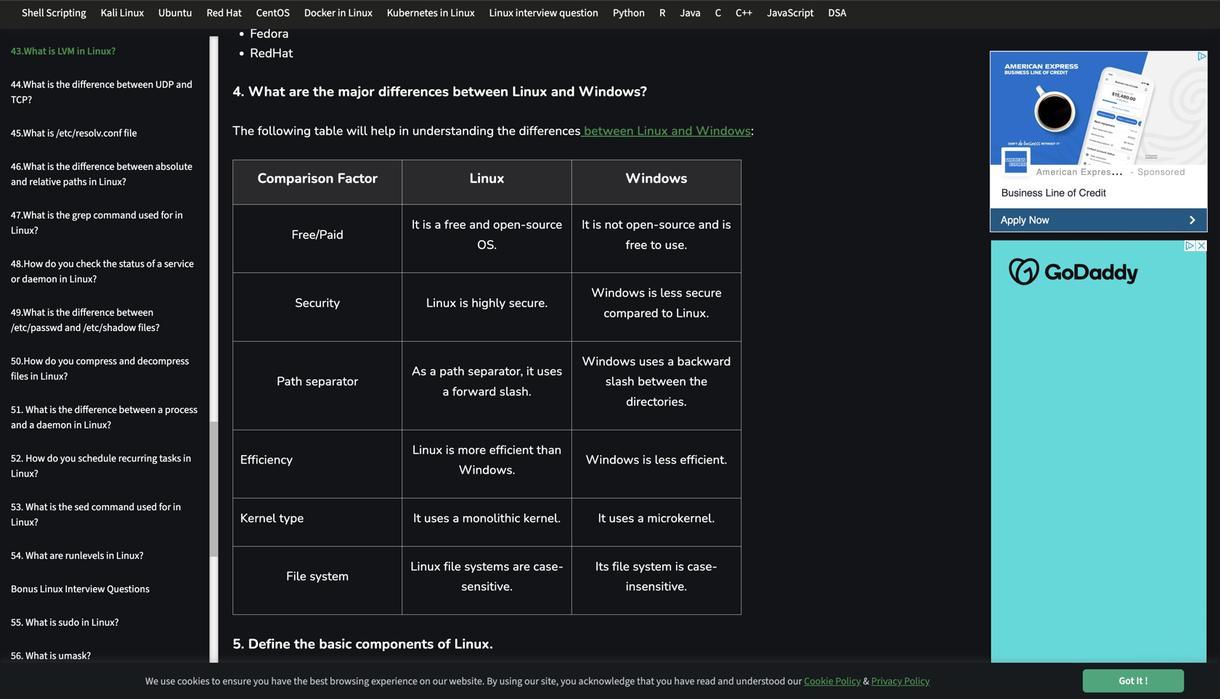 Task type: describe. For each thing, give the bounding box(es) containing it.
open- inside it is not open-source and is free to use.
[[626, 217, 659, 233]]

bonus
[[11, 582, 38, 597]]

2 advertisement element from the top
[[991, 240, 1209, 676]]

46.what is the difference between absolute and relative paths in linux? link
[[0, 152, 210, 197]]

45.what is /etc/resolv.conf file
[[11, 126, 137, 141]]

56.
[[11, 649, 24, 664]]

linux left highly
[[427, 295, 457, 312]]

service
[[164, 257, 194, 271]]

55. what is sudo in linux?
[[11, 616, 119, 630]]

in right sudo
[[81, 616, 89, 630]]

linux file systems are case- sensitive.
[[411, 559, 564, 596]]

2 policy from the left
[[905, 675, 930, 689]]

runlevels
[[65, 549, 104, 564]]

54. what are runlevels in linux?
[[11, 549, 144, 564]]

hat
[[226, 5, 242, 21]]

what for 55.
[[26, 616, 48, 630]]

kubernetes in linux
[[387, 5, 475, 21]]

55. what is sudo in linux? link
[[0, 608, 210, 638]]

shell scripting
[[22, 5, 86, 21]]

it for it uses a microkernel.
[[598, 510, 606, 527]]

what for 4.
[[248, 83, 285, 101]]

linux right kali
[[120, 5, 144, 21]]

48.how do you check the status of a service or daemon in linux?
[[11, 257, 194, 287]]

of for components
[[460, 676, 471, 692]]

what for 51.
[[26, 403, 48, 417]]

50.how do you compress and decompress files in linux?
[[11, 354, 189, 384]]

linux. for of
[[455, 635, 493, 654]]

difference for tcp?
[[72, 77, 115, 92]]

56. what is umask?
[[11, 649, 91, 664]]

case- for its file system is case- insensitive.
[[688, 559, 718, 575]]

site,
[[541, 675, 559, 689]]

scripting
[[46, 5, 86, 21]]

efficiency
[[240, 452, 293, 469]]

uses for it uses a monolithic kernel.
[[424, 510, 450, 527]]

in right docker
[[338, 5, 346, 21]]

uses inside as a path separator, it uses a forward slash.
[[537, 363, 563, 380]]

to inside it is not open-source and is free to use.
[[651, 237, 662, 253]]

in inside 47.what is the grep command used for in linux?
[[175, 208, 183, 223]]

free/paid
[[292, 227, 344, 243]]

interview
[[516, 5, 558, 21]]

red
[[207, 5, 224, 21]]

files
[[11, 370, 28, 384]]

is inside 53. what is the sed command used for in linux?
[[50, 500, 56, 515]]

linux right kubernetes
[[451, 5, 475, 21]]

48.how
[[11, 257, 43, 271]]

will
[[347, 123, 368, 139]]

system inside its file system is case- insensitive.
[[633, 559, 672, 575]]

docker in linux
[[304, 5, 373, 21]]

it inside button
[[1137, 674, 1144, 689]]

file
[[286, 569, 307, 585]]

linux. for to
[[677, 305, 710, 322]]

kill
[[95, 683, 108, 697]]

are for majorly there are five basic components of linux:
[[311, 676, 329, 692]]

windows uses a backward slash between the directories.
[[582, 353, 731, 411]]

it for it is a free and open-source os.
[[412, 217, 420, 233]]

for inside 47.what is the grep command used for in linux?
[[161, 208, 173, 223]]

there
[[278, 676, 308, 692]]

1 horizontal spatial basic
[[356, 676, 384, 692]]

2 our from the left
[[525, 675, 539, 689]]

for inside 53. what is the sed command used for in linux?
[[159, 500, 171, 515]]

1 vertical spatial components
[[388, 676, 457, 692]]

linux inside 'linux is more efficient than windows.'
[[413, 442, 443, 459]]

centos for centos fedora redhat
[[250, 6, 294, 23]]

used inside 47.what is the grep command used for in linux?
[[139, 208, 159, 223]]

kernel.
[[524, 510, 561, 527]]

45.what
[[11, 126, 45, 141]]

is inside 44.what is the difference between udp and tcp?
[[47, 77, 54, 92]]

56. what is umask? link
[[0, 642, 210, 671]]

in right lvm
[[77, 44, 85, 58]]

we
[[145, 675, 158, 689]]

in left use
[[152, 683, 160, 697]]

linux? down bonus linux interview questions link
[[91, 616, 119, 630]]

between inside 49.what is the difference between /etc/passwd and /etc/shadow files?
[[117, 306, 153, 320]]

kubernetes
[[387, 5, 438, 21]]

less for efficient.
[[655, 452, 677, 469]]

open- inside it is a free and open-source os.
[[494, 217, 526, 233]]

uses for it uses a microkernel.
[[609, 510, 635, 527]]

it is a free and open-source os.
[[412, 217, 563, 253]]

it is not open-source and is free to use.
[[582, 217, 732, 253]]

cookies
[[177, 675, 210, 689]]

linux down windows?
[[638, 123, 668, 139]]

between inside 51. what is the difference between a process and a daemon in linux?
[[119, 403, 156, 417]]

factor
[[338, 169, 378, 188]]

what for 56.
[[26, 649, 48, 664]]

is inside 'linux is more efficient than windows.'
[[446, 442, 455, 459]]

daemon for what
[[36, 418, 72, 433]]

linux right docker
[[348, 5, 373, 21]]

the right understanding
[[498, 123, 516, 139]]

process for between
[[165, 403, 198, 417]]

linux? inside 51. what is the difference between a process and a daemon in linux?
[[84, 418, 111, 433]]

its file system is case- insensitive.
[[596, 559, 718, 596]]

the inside 53. what is the sed command used for in linux?
[[58, 500, 72, 515]]

it
[[527, 363, 534, 380]]

umask?
[[58, 649, 91, 664]]

you right that
[[657, 675, 673, 689]]

use.
[[665, 237, 688, 253]]

than
[[537, 442, 562, 459]]

50.how
[[11, 354, 43, 369]]

backward
[[678, 353, 731, 370]]

kernel type
[[240, 510, 304, 527]]

47.what
[[11, 208, 45, 223]]

experience
[[371, 675, 418, 689]]

windows for windows is less efficient.
[[586, 452, 640, 469]]

c
[[716, 5, 722, 21]]

49.what is the difference between /etc/passwd and /etc/shadow files? link
[[0, 298, 210, 343]]

it uses a monolithic kernel.
[[414, 510, 561, 527]]

53. what is the sed command used for in linux? link
[[0, 493, 210, 538]]

the inside windows uses a backward slash between the directories.
[[690, 374, 708, 390]]

command inside 53. what is the sed command used for in linux?
[[91, 500, 135, 515]]

how for to
[[26, 683, 45, 697]]

windows for windows uses a backward slash between the directories.
[[582, 353, 636, 370]]

the left best
[[294, 675, 308, 689]]

you right site,
[[561, 675, 577, 689]]

the inside 48.how do you check the status of a service or daemon in linux?
[[103, 257, 117, 271]]

kernel
[[240, 510, 276, 527]]

major
[[338, 83, 375, 101]]

0 vertical spatial differences
[[379, 83, 449, 101]]

1 vertical spatial differences
[[519, 123, 581, 139]]

it for it uses a monolithic kernel.
[[414, 510, 421, 527]]

windows.
[[459, 462, 516, 479]]

by
[[487, 675, 498, 689]]

grep
[[72, 208, 91, 223]]

source inside it is a free and open-source os.
[[526, 217, 563, 233]]

a inside windows uses a backward slash between the directories.
[[668, 353, 674, 370]]

use
[[161, 675, 175, 689]]

linux? inside 52. how do you schedule recurring tasks in linux?
[[11, 467, 38, 481]]

/etc/resolv.conf
[[56, 126, 122, 141]]

forward
[[453, 384, 497, 400]]

shell scripting link
[[15, 5, 93, 21]]

compress
[[76, 354, 117, 369]]

you inside 48.how do you check the status of a service or daemon in linux?
[[58, 257, 74, 271]]

and inside it is not open-source and is free to use.
[[699, 217, 719, 233]]

0 horizontal spatial system
[[310, 569, 349, 585]]

in right runlevels
[[106, 549, 114, 564]]

schedule
[[78, 452, 116, 466]]

files?
[[138, 321, 160, 335]]

between linux and windows link
[[581, 123, 751, 139]]

you right ensure
[[253, 675, 269, 689]]

you inside 52. how do you schedule recurring tasks in linux?
[[60, 452, 76, 466]]

linux right bonus
[[40, 582, 63, 597]]

57. how to find and kill a process in linux?
[[11, 683, 189, 697]]

daemon for do
[[22, 272, 57, 287]]

it for it is not open-source and is free to use.
[[582, 217, 590, 233]]

the inside 46.what is the difference between absolute and relative paths in linux?
[[56, 159, 70, 174]]

between down windows?
[[584, 123, 634, 139]]

command inside 47.what is the grep command used for in linux?
[[93, 208, 136, 223]]

52. how do you schedule recurring tasks in linux? link
[[0, 444, 210, 489]]

is inside 51. what is the difference between a process and a daemon in linux?
[[50, 403, 56, 417]]

47.what is the grep command used for in linux? link
[[0, 201, 210, 246]]

and inside 51. what is the difference between a process and a daemon in linux?
[[11, 418, 27, 433]]

r link
[[653, 5, 673, 21]]

are for 54. what are runlevels in linux?
[[50, 549, 63, 564]]

in right help
[[399, 123, 409, 139]]

ensure
[[223, 675, 251, 689]]

44.what is the difference between udp and tcp?
[[11, 77, 192, 107]]

slash
[[606, 374, 635, 390]]

interview
[[65, 582, 105, 597]]

is inside 47.what is the grep command used for in linux?
[[47, 208, 54, 223]]

4.
[[233, 83, 245, 101]]

1 have from the left
[[271, 675, 292, 689]]

website.
[[449, 675, 485, 689]]

in right kubernetes
[[440, 5, 449, 21]]

linux? inside 46.what is the difference between absolute and relative paths in linux?
[[99, 175, 126, 189]]

free inside it is not open-source and is free to use.
[[626, 237, 648, 253]]

free inside it is a free and open-source os.
[[445, 217, 466, 233]]

5.
[[233, 635, 245, 654]]

type
[[279, 510, 304, 527]]



Task type: vqa. For each thing, say whether or not it's contained in the screenshot.
INSERT
no



Task type: locate. For each thing, give the bounding box(es) containing it.
command right sed
[[91, 500, 135, 515]]

in inside 46.what is the difference between absolute and relative paths in linux?
[[89, 175, 97, 189]]

3 our from the left
[[788, 675, 802, 689]]

1 vertical spatial for
[[159, 500, 171, 515]]

0 vertical spatial less
[[661, 285, 683, 302]]

1 our from the left
[[433, 675, 447, 689]]

2 source from the left
[[659, 217, 696, 233]]

between up directories.
[[638, 374, 687, 390]]

linux? inside 53. what is the sed command used for in linux?
[[11, 516, 38, 530]]

the inside 49.what is the difference between /etc/passwd and /etc/shadow files?
[[56, 306, 70, 320]]

2 how from the top
[[26, 683, 45, 697]]

case- inside 'linux file systems are case- sensitive.'
[[534, 559, 564, 575]]

microkernel.
[[648, 510, 715, 527]]

red hat
[[207, 5, 242, 21]]

is inside "windows is less secure compared to linux."
[[649, 285, 657, 302]]

python link
[[606, 5, 653, 21]]

file left systems
[[444, 559, 461, 575]]

what right 4.
[[248, 83, 285, 101]]

using
[[500, 675, 523, 689]]

the inside 47.what is the grep command used for in linux?
[[56, 208, 70, 223]]

its
[[596, 559, 609, 575]]

52. how do you schedule recurring tasks in linux?
[[11, 452, 191, 481]]

how for do
[[26, 452, 45, 466]]

and inside 44.what is the difference between udp and tcp?
[[176, 77, 192, 92]]

fedora
[[250, 25, 289, 42]]

process inside 51. what is the difference between a process and a daemon in linux?
[[165, 403, 198, 417]]

linux? right lvm
[[87, 44, 116, 58]]

case- down kernel. on the left of page
[[534, 559, 564, 575]]

separator
[[306, 374, 358, 390]]

the left major
[[313, 83, 334, 101]]

daemon inside 51. what is the difference between a process and a daemon in linux?
[[36, 418, 72, 433]]

in down tasks
[[173, 500, 181, 515]]

2 horizontal spatial our
[[788, 675, 802, 689]]

1 vertical spatial process
[[117, 683, 149, 697]]

ubuntu link
[[151, 5, 199, 21]]

the following table will help in understanding the differences between linux and windows :
[[233, 123, 754, 139]]

0 vertical spatial process
[[165, 403, 198, 417]]

and inside "50.how do you compress and decompress files in linux?"
[[119, 354, 135, 369]]

to
[[651, 237, 662, 253], [662, 305, 673, 322], [212, 675, 221, 689], [47, 683, 56, 697]]

between inside 44.what is the difference between udp and tcp?
[[117, 77, 153, 92]]

what for 54.
[[26, 549, 48, 564]]

process
[[165, 403, 198, 417], [117, 683, 149, 697]]

are up following
[[289, 83, 309, 101]]

linux down the following table will help in understanding the differences between linux and windows :
[[470, 169, 505, 188]]

compared
[[604, 305, 659, 322]]

between left absolute
[[117, 159, 153, 174]]

&
[[864, 675, 870, 689]]

51.
[[11, 403, 24, 417]]

and right "read"
[[718, 675, 734, 689]]

r
[[660, 5, 666, 21]]

uses
[[639, 353, 665, 370], [537, 363, 563, 380], [424, 510, 450, 527], [609, 510, 635, 527]]

centos link
[[249, 5, 297, 21]]

1 horizontal spatial source
[[659, 217, 696, 233]]

policy right privacy
[[905, 675, 930, 689]]

do for 50.how
[[45, 354, 56, 369]]

uses for windows uses a backward slash between the directories.
[[639, 353, 665, 370]]

windows for windows
[[626, 169, 688, 188]]

process up tasks
[[165, 403, 198, 417]]

case- inside its file system is case- insensitive.
[[688, 559, 718, 575]]

used down recurring
[[137, 500, 157, 515]]

absolute
[[156, 159, 193, 174]]

44.what is the difference between udp and tcp? link
[[0, 70, 210, 115]]

you left schedule
[[60, 452, 76, 466]]

for down tasks
[[159, 500, 171, 515]]

sudo
[[58, 616, 79, 630]]

open- right not
[[626, 217, 659, 233]]

less inside "windows is less secure compared to linux."
[[661, 285, 683, 302]]

0 vertical spatial command
[[93, 208, 136, 223]]

1 source from the left
[[526, 217, 563, 233]]

windows for windows is less secure compared to linux.
[[592, 285, 645, 302]]

define
[[248, 635, 291, 654]]

47.what is the grep command used for in linux?
[[11, 208, 183, 238]]

windows inside "windows is less secure compared to linux."
[[592, 285, 645, 302]]

do for 48.how
[[45, 257, 56, 271]]

5. define the basic components of linux.
[[233, 635, 493, 654]]

the inside 51. what is the difference between a process and a daemon in linux?
[[58, 403, 72, 417]]

linux is more efficient than windows.
[[413, 442, 562, 479]]

less for secure
[[661, 285, 683, 302]]

is inside 46.what is the difference between absolute and relative paths in linux?
[[47, 159, 54, 174]]

0 horizontal spatial our
[[433, 675, 447, 689]]

1 case- from the left
[[534, 559, 564, 575]]

0 vertical spatial free
[[445, 217, 466, 233]]

difference down "50.how do you compress and decompress files in linux?"
[[74, 403, 117, 417]]

0 horizontal spatial have
[[271, 675, 292, 689]]

difference for relative
[[72, 159, 115, 174]]

uses up its
[[609, 510, 635, 527]]

0 horizontal spatial linux.
[[455, 635, 493, 654]]

0 vertical spatial how
[[26, 452, 45, 466]]

in right paths
[[89, 175, 97, 189]]

1 horizontal spatial file
[[444, 559, 461, 575]]

decompress
[[137, 354, 189, 369]]

0 horizontal spatial source
[[526, 217, 563, 233]]

what right 53.
[[26, 500, 48, 515]]

a inside 48.how do you check the status of a service or daemon in linux?
[[157, 257, 162, 271]]

do right 52.
[[47, 452, 58, 466]]

centos
[[256, 5, 290, 21], [250, 6, 294, 23]]

2 have from the left
[[675, 675, 695, 689]]

1 vertical spatial how
[[26, 683, 45, 697]]

uses inside windows uses a backward slash between the directories.
[[639, 353, 665, 370]]

components up experience
[[356, 635, 434, 654]]

file system
[[286, 569, 349, 585]]

linux up the following table will help in understanding the differences between linux and windows :
[[513, 83, 548, 101]]

1 how from the top
[[26, 452, 45, 466]]

0 vertical spatial of
[[147, 257, 155, 271]]

1 vertical spatial advertisement element
[[991, 240, 1209, 676]]

of for status
[[147, 257, 155, 271]]

1 horizontal spatial free
[[626, 237, 648, 253]]

in up 49.what is the difference between /etc/passwd and /etc/shadow files?
[[59, 272, 67, 287]]

windows
[[696, 123, 751, 139], [626, 169, 688, 188], [592, 285, 645, 302], [582, 353, 636, 370], [586, 452, 640, 469]]

1 horizontal spatial of
[[438, 635, 451, 654]]

/etc/shadow
[[83, 321, 136, 335]]

and down 46.what
[[11, 175, 27, 189]]

in inside 53. what is the sed command used for in linux?
[[173, 500, 181, 515]]

our left cookie
[[788, 675, 802, 689]]

you
[[58, 257, 74, 271], [58, 354, 74, 369], [60, 452, 76, 466], [253, 675, 269, 689], [561, 675, 577, 689], [657, 675, 673, 689]]

of up website.
[[438, 635, 451, 654]]

the left grep
[[56, 208, 70, 223]]

1 open- from the left
[[494, 217, 526, 233]]

dsa
[[829, 5, 847, 21]]

for down absolute
[[161, 208, 173, 223]]

recurring
[[118, 452, 157, 466]]

1 vertical spatial of
[[438, 635, 451, 654]]

shell
[[22, 5, 44, 21]]

difference inside 49.what is the difference between /etc/passwd and /etc/shadow files?
[[72, 306, 115, 320]]

1 horizontal spatial system
[[633, 559, 672, 575]]

file right /etc/resolv.conf
[[124, 126, 137, 141]]

source up use.
[[659, 217, 696, 233]]

how right 52.
[[26, 452, 45, 466]]

path separator
[[277, 374, 358, 390]]

1 vertical spatial linux.
[[455, 635, 493, 654]]

to left ensure
[[212, 675, 221, 689]]

linux? inside 47.what is the grep command used for in linux?
[[11, 223, 38, 238]]

process right kill at the left of the page
[[117, 683, 149, 697]]

our right on at the left
[[433, 675, 447, 689]]

have left "read"
[[675, 675, 695, 689]]

1 horizontal spatial linux.
[[677, 305, 710, 322]]

how right 57.
[[26, 683, 45, 697]]

difference inside 51. what is the difference between a process and a daemon in linux?
[[74, 403, 117, 417]]

0 horizontal spatial case-
[[534, 559, 564, 575]]

source left not
[[526, 217, 563, 233]]

case- for linux file systems are case- sensitive.
[[534, 559, 564, 575]]

linux? down check
[[69, 272, 97, 287]]

do inside "50.how do you compress and decompress files in linux?"
[[45, 354, 56, 369]]

components left linux:
[[388, 676, 457, 692]]

in inside 51. what is the difference between a process and a daemon in linux?
[[74, 418, 82, 433]]

are left five
[[311, 676, 329, 692]]

and left kill at the left of the page
[[77, 683, 93, 697]]

the up paths
[[56, 159, 70, 174]]

2 horizontal spatial of
[[460, 676, 471, 692]]

you left 'compress'
[[58, 354, 74, 369]]

2 open- from the left
[[626, 217, 659, 233]]

kali
[[101, 5, 118, 21]]

linux. down secure
[[677, 305, 710, 322]]

45.what is /etc/resolv.conf file link
[[0, 118, 210, 148]]

linux? right we
[[162, 683, 189, 697]]

as
[[412, 363, 427, 380]]

are for 4. what are the major differences between linux and windows?
[[289, 83, 309, 101]]

the
[[56, 77, 70, 92], [313, 83, 334, 101], [498, 123, 516, 139], [56, 159, 70, 174], [56, 208, 70, 223], [103, 257, 117, 271], [56, 306, 70, 320], [690, 374, 708, 390], [58, 403, 72, 417], [58, 500, 72, 515], [294, 635, 315, 654], [294, 675, 308, 689]]

and inside it is a free and open-source os.
[[470, 217, 490, 233]]

1 vertical spatial free
[[626, 237, 648, 253]]

do inside 48.how do you check the status of a service or daemon in linux?
[[45, 257, 56, 271]]

in inside 52. how do you schedule recurring tasks in linux?
[[183, 452, 191, 466]]

the down 43.what is lvm in linux?
[[56, 77, 70, 92]]

difference inside 44.what is the difference between udp and tcp?
[[72, 77, 115, 92]]

0 horizontal spatial differences
[[379, 83, 449, 101]]

is inside 49.what is the difference between /etc/passwd and /etc/shadow files?
[[47, 306, 54, 320]]

54. what are runlevels in linux? link
[[0, 541, 210, 571]]

file right its
[[613, 559, 630, 575]]

systems
[[465, 559, 510, 575]]

tasks
[[159, 452, 181, 466]]

:
[[751, 123, 754, 139]]

how inside 52. how do you schedule recurring tasks in linux?
[[26, 452, 45, 466]]

case-
[[534, 559, 564, 575], [688, 559, 718, 575]]

0 horizontal spatial process
[[117, 683, 149, 697]]

to right 'compared'
[[662, 305, 673, 322]]

1 advertisement element from the top
[[991, 51, 1209, 233]]

file inside 'linux file systems are case- sensitive.'
[[444, 559, 461, 575]]

linux? right paths
[[99, 175, 126, 189]]

linux. inside "windows is less secure compared to linux."
[[677, 305, 710, 322]]

4. what are the major differences between linux and windows?
[[233, 83, 647, 101]]

and right udp
[[176, 77, 192, 92]]

44.what
[[11, 77, 45, 92]]

used inside 53. what is the sed command used for in linux?
[[137, 500, 157, 515]]

open- up os.
[[494, 217, 526, 233]]

file for linux
[[444, 559, 461, 575]]

file for its
[[613, 559, 630, 575]]

linux left more
[[413, 442, 443, 459]]

secure.
[[509, 295, 548, 312]]

1 vertical spatial used
[[137, 500, 157, 515]]

what inside 51. what is the difference between a process and a daemon in linux?
[[26, 403, 48, 417]]

advertisement element
[[991, 51, 1209, 233], [991, 240, 1209, 676]]

what
[[248, 83, 285, 101], [26, 403, 48, 417], [26, 500, 48, 515], [26, 549, 48, 564], [26, 616, 48, 630], [26, 649, 48, 664]]

and left :
[[672, 123, 693, 139]]

do inside 52. how do you schedule recurring tasks in linux?
[[47, 452, 58, 466]]

got
[[1120, 674, 1135, 689]]

what right 54.
[[26, 549, 48, 564]]

and up os.
[[470, 217, 490, 233]]

linux inside 'linux file systems are case- sensitive.'
[[411, 559, 441, 575]]

question
[[560, 5, 599, 21]]

1 vertical spatial daemon
[[36, 418, 72, 433]]

source inside it is not open-source and is free to use.
[[659, 217, 696, 233]]

for
[[161, 208, 173, 223], [159, 500, 171, 515]]

2 vertical spatial do
[[47, 452, 58, 466]]

you inside "50.how do you compress and decompress files in linux?"
[[58, 354, 74, 369]]

1 horizontal spatial case-
[[688, 559, 718, 575]]

and inside 46.what is the difference between absolute and relative paths in linux?
[[11, 175, 27, 189]]

and right /etc/passwd
[[65, 321, 81, 335]]

what for 53.
[[26, 500, 48, 515]]

0 horizontal spatial policy
[[836, 675, 862, 689]]

0 vertical spatial advertisement element
[[991, 51, 1209, 233]]

48.how do you check the status of a service or daemon in linux? link
[[0, 249, 210, 294]]

of inside 48.how do you check the status of a service or daemon in linux?
[[147, 257, 155, 271]]

are inside 'linux file systems are case- sensitive.'
[[513, 559, 530, 575]]

in inside "50.how do you compress and decompress files in linux?"
[[30, 370, 38, 384]]

linux? down 50.how
[[40, 370, 68, 384]]

sed
[[74, 500, 89, 515]]

have left best
[[271, 675, 292, 689]]

is inside its file system is case- insensitive.
[[676, 559, 685, 575]]

46.what
[[11, 159, 45, 174]]

in inside 48.how do you check the status of a service or daemon in linux?
[[59, 272, 67, 287]]

linux? up schedule
[[84, 418, 111, 433]]

what inside 53. what is the sed command used for in linux?
[[26, 500, 48, 515]]

1 horizontal spatial policy
[[905, 675, 930, 689]]

0 horizontal spatial basic
[[319, 635, 352, 654]]

linux.
[[677, 305, 710, 322], [455, 635, 493, 654]]

0 vertical spatial daemon
[[22, 272, 57, 287]]

less left efficient.
[[655, 452, 677, 469]]

0 horizontal spatial file
[[124, 126, 137, 141]]

it inside it is a free and open-source os.
[[412, 217, 420, 233]]

and up secure
[[699, 217, 719, 233]]

1 vertical spatial basic
[[356, 676, 384, 692]]

0 vertical spatial basic
[[319, 635, 352, 654]]

difference for /etc/shadow
[[72, 306, 115, 320]]

cookie
[[804, 675, 834, 689]]

highly
[[472, 295, 506, 312]]

1 horizontal spatial process
[[165, 403, 198, 417]]

1 horizontal spatial open-
[[626, 217, 659, 233]]

c++
[[736, 5, 753, 21]]

check
[[76, 257, 101, 271]]

os.
[[477, 237, 497, 253]]

you left check
[[58, 257, 74, 271]]

kali linux link
[[93, 5, 151, 21]]

1 policy from the left
[[836, 675, 862, 689]]

the down the backward in the bottom of the page
[[690, 374, 708, 390]]

majorly there are five basic components of linux:
[[233, 676, 508, 692]]

1 vertical spatial command
[[91, 500, 135, 515]]

daemon inside 48.how do you check the status of a service or daemon in linux?
[[22, 272, 57, 287]]

linux? down 47.what
[[11, 223, 38, 238]]

0 horizontal spatial free
[[445, 217, 466, 233]]

to inside "windows is less secure compared to linux."
[[662, 305, 673, 322]]

linux? down 52.
[[11, 467, 38, 481]]

0 vertical spatial used
[[139, 208, 159, 223]]

a inside it is a free and open-source os.
[[435, 217, 441, 233]]

more
[[458, 442, 486, 459]]

linux:
[[475, 676, 508, 692]]

file inside its file system is case- insensitive.
[[613, 559, 630, 575]]

0 vertical spatial linux.
[[677, 305, 710, 322]]

0 horizontal spatial open-
[[494, 217, 526, 233]]

case- down microkernel. on the bottom right
[[688, 559, 718, 575]]

windows is less secure compared to linux.
[[592, 285, 722, 322]]

linux. up website.
[[455, 635, 493, 654]]

1 horizontal spatial have
[[675, 675, 695, 689]]

questions
[[107, 582, 150, 597]]

lvm
[[57, 44, 75, 58]]

linux? inside 48.how do you check the status of a service or daemon in linux?
[[69, 272, 97, 287]]

between inside 46.what is the difference between absolute and relative paths in linux?
[[117, 159, 153, 174]]

2 horizontal spatial file
[[613, 559, 630, 575]]

the inside 44.what is the difference between udp and tcp?
[[56, 77, 70, 92]]

between up the following table will help in understanding the differences between linux and windows :
[[453, 83, 509, 101]]

1 horizontal spatial differences
[[519, 123, 581, 139]]

to left find
[[47, 683, 56, 697]]

and inside 49.what is the difference between /etc/passwd and /etc/shadow files?
[[65, 321, 81, 335]]

linux left interview
[[489, 5, 514, 21]]

and right 'compress'
[[119, 354, 135, 369]]

process for kill
[[117, 683, 149, 697]]

0 vertical spatial do
[[45, 257, 56, 271]]

the right 51.
[[58, 403, 72, 417]]

red hat link
[[199, 5, 249, 21]]

between up recurring
[[119, 403, 156, 417]]

in right tasks
[[183, 452, 191, 466]]

2 case- from the left
[[688, 559, 718, 575]]

2 vertical spatial of
[[460, 676, 471, 692]]

comparison
[[258, 169, 334, 188]]

are left runlevels
[[50, 549, 63, 564]]

in up service
[[175, 208, 183, 223]]

that
[[637, 675, 655, 689]]

understood
[[736, 675, 786, 689]]

is inside it is a free and open-source os.
[[423, 217, 432, 233]]

and inside 57. how to find and kill a process in linux? link
[[77, 683, 93, 697]]

between inside windows uses a backward slash between the directories.
[[638, 374, 687, 390]]

linux? inside "50.how do you compress and decompress files in linux?"
[[40, 370, 68, 384]]

efficient
[[490, 442, 534, 459]]

1 vertical spatial less
[[655, 452, 677, 469]]

in
[[338, 5, 346, 21], [440, 5, 449, 21], [77, 44, 85, 58], [399, 123, 409, 139], [89, 175, 97, 189], [175, 208, 183, 223], [59, 272, 67, 287], [30, 370, 38, 384], [74, 418, 82, 433], [183, 452, 191, 466], [173, 500, 181, 515], [106, 549, 114, 564], [81, 616, 89, 630], [152, 683, 160, 697]]

centos for centos
[[256, 5, 290, 21]]

system right file at the left
[[310, 569, 349, 585]]

windows inside windows uses a backward slash between the directories.
[[582, 353, 636, 370]]

linux? up questions
[[116, 549, 144, 564]]

43.what is lvm in linux? link
[[0, 36, 210, 66]]

the right define
[[294, 635, 315, 654]]

53. what is the sed command used for in linux?
[[11, 500, 181, 530]]

windows is less efficient.
[[586, 452, 728, 469]]

0 vertical spatial components
[[356, 635, 434, 654]]

1 horizontal spatial our
[[525, 675, 539, 689]]

the right check
[[103, 257, 117, 271]]

in right files
[[30, 370, 38, 384]]

difference inside 46.what is the difference between absolute and relative paths in linux?
[[72, 159, 115, 174]]

and left windows?
[[551, 83, 575, 101]]

57. how to find and kill a process in linux? link
[[0, 675, 210, 700]]

1 vertical spatial do
[[45, 354, 56, 369]]

it inside it is not open-source and is free to use.
[[582, 217, 590, 233]]

help
[[371, 123, 396, 139]]

the left sed
[[58, 500, 72, 515]]

0 horizontal spatial of
[[147, 257, 155, 271]]

0 vertical spatial for
[[161, 208, 173, 223]]

in up schedule
[[74, 418, 82, 433]]

are right systems
[[513, 559, 530, 575]]



